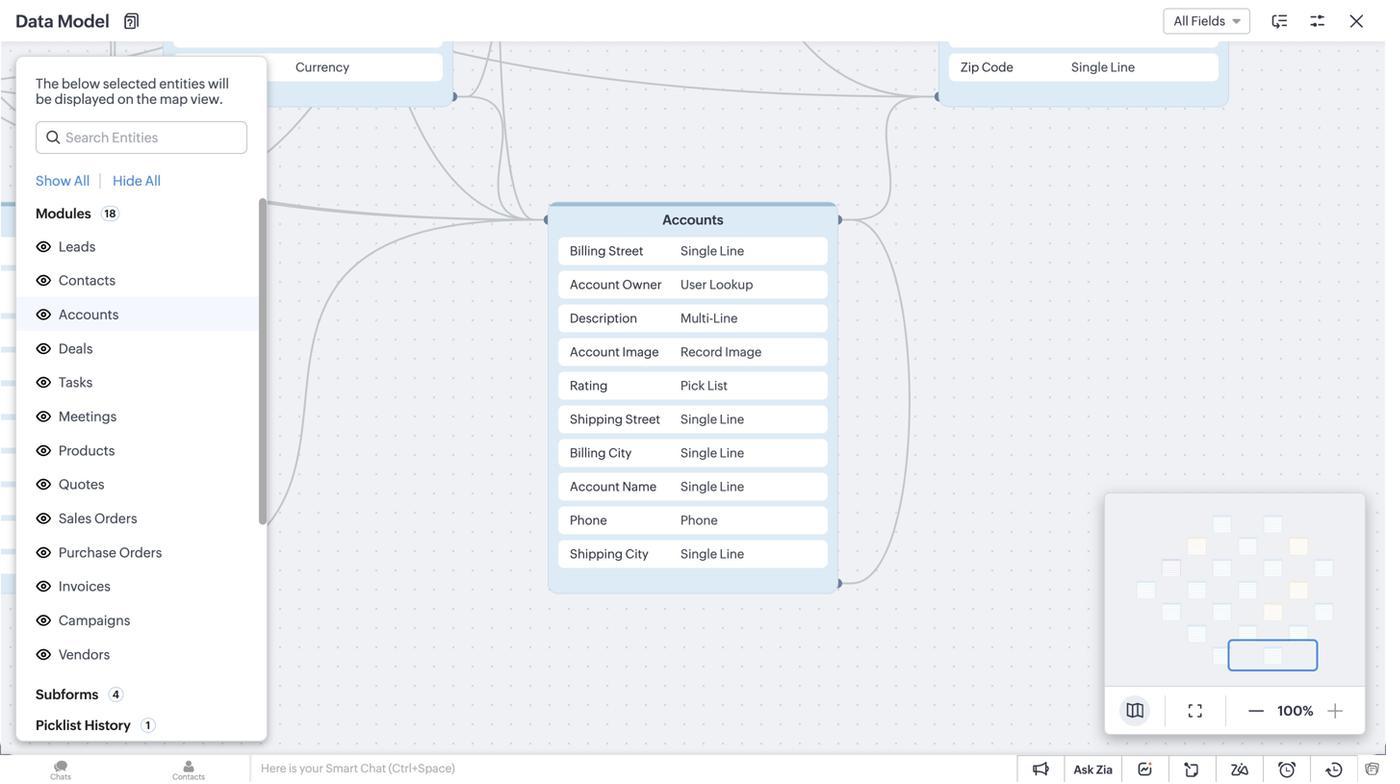 Task type: vqa. For each thing, say whether or not it's contained in the screenshot.


Task type: locate. For each thing, give the bounding box(es) containing it.
2 billing from the top
[[570, 446, 606, 461]]

all for show all
[[74, 173, 90, 189]]

account up description
[[570, 278, 620, 292]]

data up the
[[15, 11, 54, 31]]

image down description
[[622, 345, 659, 360]]

0 vertical spatial data
[[15, 11, 54, 31]]

0 vertical spatial city
[[608, 446, 632, 461]]

ask zia
[[1074, 764, 1113, 777]]

shipping up 'billing city'
[[570, 412, 623, 427]]

1 horizontal spatial accounts
[[662, 212, 724, 228]]

record
[[681, 345, 723, 360]]

1 vertical spatial data
[[766, 492, 808, 514]]

modules
[[36, 206, 91, 221]]

the
[[36, 76, 59, 91]]

3 account from the top
[[570, 480, 620, 494]]

user
[[681, 278, 707, 292]]

1 shipping from the top
[[570, 412, 623, 427]]

data model inside developer hub region
[[46, 599, 119, 614]]

billing for billing city
[[570, 446, 606, 461]]

entities
[[159, 76, 205, 91], [786, 541, 832, 557]]

2 image from the left
[[725, 345, 762, 360]]

line for billing city
[[720, 446, 744, 461]]

price books
[[59, 681, 131, 697]]

account name
[[570, 480, 657, 494]]

zip
[[961, 60, 979, 75]]

displayed
[[54, 91, 115, 107]]

2 shipping from the top
[[570, 547, 623, 562]]

0 vertical spatial your
[[769, 522, 797, 537]]

accounts up 'user'
[[662, 212, 724, 228]]

1 vertical spatial orders
[[119, 545, 162, 561]]

model right open
[[813, 585, 853, 601]]

model inside data model visualize the data model of your organisation, understand the complex relationship between the entities and its structures with ease.
[[813, 492, 871, 514]]

entities down tax
[[159, 76, 205, 91]]

tax
[[185, 60, 205, 75]]

account up rating
[[570, 345, 620, 360]]

18
[[105, 208, 116, 220]]

apis & sdks link
[[46, 407, 121, 426]]

street for shipping street
[[625, 412, 660, 427]]

picklist
[[36, 718, 81, 733]]

view.
[[191, 91, 223, 107]]

billing for billing street
[[570, 244, 606, 258]]

model inside developer hub region
[[79, 599, 119, 614]]

logo image
[[15, 16, 39, 31]]

functions
[[46, 536, 108, 551]]

1 vertical spatial accounts
[[59, 307, 119, 322]]

entities inside "the below selected entities will be displayed on the map view."
[[159, 76, 205, 91]]

here is your smart chat (ctrl+space)
[[261, 762, 455, 775]]

sales orders
[[59, 511, 137, 527]]

line for zip code
[[1110, 60, 1135, 75]]

shipping down visualize
[[570, 547, 623, 562]]

0 vertical spatial orders
[[94, 511, 137, 527]]

0 vertical spatial street
[[608, 244, 643, 258]]

multi-
[[681, 311, 713, 326]]

phone up shipping city
[[570, 514, 607, 528]]

all right show
[[74, 173, 90, 189]]

all right hide
[[145, 173, 161, 189]]

1 vertical spatial shipping
[[570, 547, 623, 562]]

account image
[[570, 345, 659, 360]]

of
[[753, 522, 766, 537]]

billing up account name
[[570, 446, 606, 461]]

0 vertical spatial billing
[[570, 244, 606, 258]]

single line for billing street
[[681, 244, 744, 258]]

account down 'billing city'
[[570, 480, 620, 494]]

1 billing from the top
[[570, 244, 606, 258]]

image right record
[[725, 345, 762, 360]]

the below selected entities will be displayed on the map view.
[[36, 76, 229, 107]]

1 image from the left
[[622, 345, 659, 360]]

connections link
[[46, 438, 127, 458]]

0 horizontal spatial phone
[[570, 514, 607, 528]]

single for shipping city
[[681, 547, 717, 562]]

line
[[1110, 60, 1135, 75], [720, 244, 744, 258], [713, 311, 738, 326], [720, 412, 744, 427], [720, 446, 744, 461], [720, 480, 744, 494], [720, 547, 744, 562]]

2 vertical spatial account
[[570, 480, 620, 494]]

1 horizontal spatial image
[[725, 345, 762, 360]]

home
[[108, 16, 146, 31]]

data
[[680, 522, 707, 537]]

client script
[[46, 631, 124, 646]]

the up with
[[959, 522, 980, 537]]

street up account owner
[[608, 244, 643, 258]]

entities inside data model visualize the data model of your organisation, understand the complex relationship between the entities and its structures with ease.
[[786, 541, 832, 557]]

1 vertical spatial entities
[[786, 541, 832, 557]]

tasks
[[59, 375, 93, 390]]

zip code
[[961, 60, 1013, 75]]

city for shipping city
[[625, 547, 649, 562]]

hide all
[[113, 173, 161, 189]]

subforms
[[36, 687, 99, 703]]

1 horizontal spatial entities
[[786, 541, 832, 557]]

shipping for shipping street
[[570, 412, 623, 427]]

accounts down "contacts"
[[59, 307, 119, 322]]

currency
[[296, 60, 349, 75]]

orders right the 'purchase'
[[119, 545, 162, 561]]

data model down invoices
[[46, 599, 119, 614]]

city down visualize
[[625, 547, 649, 562]]

ask
[[1074, 764, 1094, 777]]

picklist history
[[36, 718, 131, 733]]

your right 'of'
[[769, 522, 797, 537]]

1 horizontal spatial phone
[[681, 514, 718, 528]]

data up organisation,
[[766, 492, 808, 514]]

city down shipping street
[[608, 446, 632, 461]]

contacts image
[[128, 756, 249, 783]]

profile image
[[1299, 8, 1330, 39]]

line for description
[[713, 311, 738, 326]]

model inside button
[[813, 585, 853, 601]]

billing up account owner
[[570, 244, 606, 258]]

code
[[982, 60, 1013, 75]]

account
[[570, 278, 620, 292], [570, 345, 620, 360], [570, 480, 620, 494]]

open model
[[775, 585, 853, 601]]

the up relationship
[[656, 522, 677, 537]]

phone up between
[[681, 514, 718, 528]]

phone
[[570, 514, 607, 528], [681, 514, 718, 528]]

1 vertical spatial your
[[299, 762, 323, 775]]

1 account from the top
[[570, 278, 620, 292]]

data down invoices
[[46, 599, 76, 614]]

will
[[208, 76, 229, 91]]

billing
[[570, 244, 606, 258], [570, 446, 606, 461]]

city
[[608, 446, 632, 461], [625, 547, 649, 562]]

1 vertical spatial account
[[570, 345, 620, 360]]

1 vertical spatial data model
[[46, 599, 119, 614]]

all left fields
[[1174, 14, 1189, 28]]

1 horizontal spatial all
[[145, 173, 161, 189]]

1 vertical spatial billing
[[570, 446, 606, 461]]

0 horizontal spatial all
[[74, 173, 90, 189]]

all fields
[[1174, 14, 1225, 28]]

single
[[1071, 60, 1108, 75], [681, 244, 717, 258], [681, 412, 717, 427], [681, 446, 717, 461], [681, 480, 717, 494], [681, 547, 717, 562]]

with
[[945, 541, 972, 557]]

books
[[93, 681, 131, 697]]

single line for shipping city
[[681, 547, 744, 562]]

&
[[76, 408, 86, 424]]

model down invoices
[[79, 599, 119, 614]]

shipping for shipping city
[[570, 547, 623, 562]]

single for billing street
[[681, 244, 717, 258]]

single for shipping street
[[681, 412, 717, 427]]

variables link
[[46, 470, 103, 489]]

data model image
[[626, 191, 1011, 460]]

on
[[117, 91, 134, 107]]

1 vertical spatial city
[[625, 547, 649, 562]]

entities down organisation,
[[786, 541, 832, 557]]

data
[[15, 11, 54, 31], [766, 492, 808, 514], [46, 599, 76, 614]]

2 account from the top
[[570, 345, 620, 360]]

data model up the
[[15, 11, 110, 31]]

profile element
[[1288, 0, 1342, 47]]

shipping
[[570, 412, 623, 427], [570, 547, 623, 562]]

model up organisation,
[[813, 492, 871, 514]]

developer
[[32, 376, 98, 391]]

multi-line
[[681, 311, 738, 326]]

your right is
[[299, 762, 323, 775]]

1 vertical spatial street
[[625, 412, 660, 427]]

the
[[136, 91, 157, 107], [656, 522, 677, 537], [959, 522, 980, 537], [763, 541, 783, 557]]

pick list
[[681, 379, 728, 393]]

billing street
[[570, 244, 643, 258]]

0 vertical spatial accounts
[[662, 212, 724, 228]]

0 vertical spatial entities
[[159, 76, 205, 91]]

the right on
[[136, 91, 157, 107]]

deals
[[59, 341, 93, 356]]

accounts
[[662, 212, 724, 228], [59, 307, 119, 322]]

cases
[[59, 715, 96, 731]]

(ctrl+space)
[[388, 762, 455, 775]]

orders up purchase orders
[[94, 511, 137, 527]]

0 horizontal spatial entities
[[159, 76, 205, 91]]

its
[[861, 541, 876, 557]]

street up 'billing city'
[[625, 412, 660, 427]]

data model visualize the data model of your organisation, understand the complex relationship between the entities and its structures with ease.
[[599, 492, 1037, 557]]

account for account image
[[570, 345, 620, 360]]

single line for shipping street
[[681, 412, 744, 427]]

open model button
[[756, 578, 873, 609]]

orders for purchase orders
[[119, 545, 162, 561]]

single for zip code
[[1071, 60, 1108, 75]]

street
[[608, 244, 643, 258], [625, 412, 660, 427]]

1 horizontal spatial your
[[769, 522, 797, 537]]

script
[[86, 631, 124, 646]]

hub
[[101, 376, 128, 391]]

0 horizontal spatial image
[[622, 345, 659, 360]]

0 vertical spatial shipping
[[570, 412, 623, 427]]

2 vertical spatial data
[[46, 599, 76, 614]]

0 vertical spatial account
[[570, 278, 620, 292]]

functions link
[[46, 534, 108, 553]]

purchase
[[59, 545, 116, 561]]



Task type: describe. For each thing, give the bounding box(es) containing it.
visualize
[[599, 522, 654, 537]]

data model link
[[46, 597, 119, 616]]

circuits
[[46, 504, 94, 519]]

setup
[[19, 84, 74, 106]]

quotes
[[59, 477, 104, 493]]

meetings
[[59, 409, 117, 425]]

history
[[84, 718, 131, 733]]

contacts
[[59, 273, 116, 288]]

show all
[[36, 173, 90, 189]]

your inside data model visualize the data model of your organisation, understand the complex relationship between the entities and its structures with ease.
[[769, 522, 797, 537]]

widgets
[[46, 567, 98, 583]]

data inside developer hub region
[[46, 599, 76, 614]]

structures
[[879, 541, 942, 557]]

fields
[[1191, 14, 1225, 28]]

all for hide all
[[145, 173, 161, 189]]

4
[[112, 689, 119, 701]]

image for account image
[[622, 345, 659, 360]]

single line for zip code
[[1071, 60, 1135, 75]]

hide
[[113, 173, 142, 189]]

single for account name
[[681, 480, 717, 494]]

developer hub
[[32, 376, 128, 391]]

selected
[[103, 76, 156, 91]]

account for account name
[[570, 480, 620, 494]]

vendors
[[59, 647, 110, 663]]

is
[[289, 762, 297, 775]]

be
[[36, 91, 52, 107]]

rating
[[570, 379, 608, 393]]

line for billing street
[[720, 244, 744, 258]]

account for account owner
[[570, 278, 620, 292]]

connections
[[46, 440, 127, 456]]

sdks
[[88, 408, 121, 424]]

widgets link
[[46, 565, 98, 585]]

chat
[[360, 762, 386, 775]]

1 phone from the left
[[570, 514, 607, 528]]

organisation,
[[799, 522, 881, 537]]

developer hub button
[[0, 365, 250, 401]]

map
[[160, 91, 188, 107]]

owner
[[622, 278, 662, 292]]

show
[[36, 173, 71, 189]]

smart
[[326, 762, 358, 775]]

orders for sales orders
[[94, 511, 137, 527]]

client script link
[[46, 629, 124, 648]]

campaigns
[[59, 613, 130, 629]]

description
[[570, 311, 637, 326]]

model
[[710, 522, 750, 537]]

data inside data model visualize the data model of your organisation, understand the complex relationship between the entities and its structures with ease.
[[766, 492, 808, 514]]

0 horizontal spatial your
[[299, 762, 323, 775]]

relationship
[[629, 541, 702, 557]]

purchase orders
[[59, 545, 162, 561]]

developer hub region
[[0, 401, 250, 655]]

open
[[775, 585, 811, 601]]

shipping street
[[570, 412, 660, 427]]

circuits link
[[46, 502, 94, 521]]

single line for billing city
[[681, 446, 744, 461]]

sales
[[59, 511, 92, 527]]

variables
[[46, 472, 103, 487]]

leads
[[59, 239, 96, 254]]

single line for account name
[[681, 480, 744, 494]]

image for record image
[[725, 345, 762, 360]]

model right logo
[[57, 11, 110, 31]]

street for billing street
[[608, 244, 643, 258]]

line for account name
[[720, 480, 744, 494]]

record image
[[681, 345, 762, 360]]

billing city
[[570, 446, 632, 461]]

crm link
[[15, 14, 85, 33]]

price
[[59, 681, 90, 697]]

2 horizontal spatial all
[[1174, 14, 1189, 28]]

name
[[622, 480, 657, 494]]

line for shipping street
[[720, 412, 744, 427]]

lookup
[[709, 278, 753, 292]]

help
[[1303, 100, 1332, 116]]

between
[[705, 541, 760, 557]]

complex
[[983, 522, 1037, 537]]

2 phone from the left
[[681, 514, 718, 528]]

city for billing city
[[608, 446, 632, 461]]

single for billing city
[[681, 446, 717, 461]]

ease.
[[975, 541, 1008, 557]]

0 vertical spatial data model
[[15, 11, 110, 31]]

the inside "the below selected entities will be displayed on the map view."
[[136, 91, 157, 107]]

and
[[835, 541, 859, 557]]

0 horizontal spatial accounts
[[59, 307, 119, 322]]

client
[[46, 631, 83, 646]]

invoices
[[59, 579, 111, 595]]

crm
[[46, 14, 85, 33]]

chats image
[[0, 756, 121, 783]]

the down 'of'
[[763, 541, 783, 557]]

zia
[[1096, 764, 1113, 777]]

Search Entities text field
[[37, 122, 246, 153]]

1
[[146, 720, 150, 732]]

pick
[[681, 379, 705, 393]]

apis
[[46, 408, 73, 424]]

user lookup
[[681, 278, 753, 292]]

line for shipping city
[[720, 547, 744, 562]]

below
[[62, 76, 100, 91]]

shipping city
[[570, 547, 649, 562]]

home link
[[93, 0, 162, 47]]



